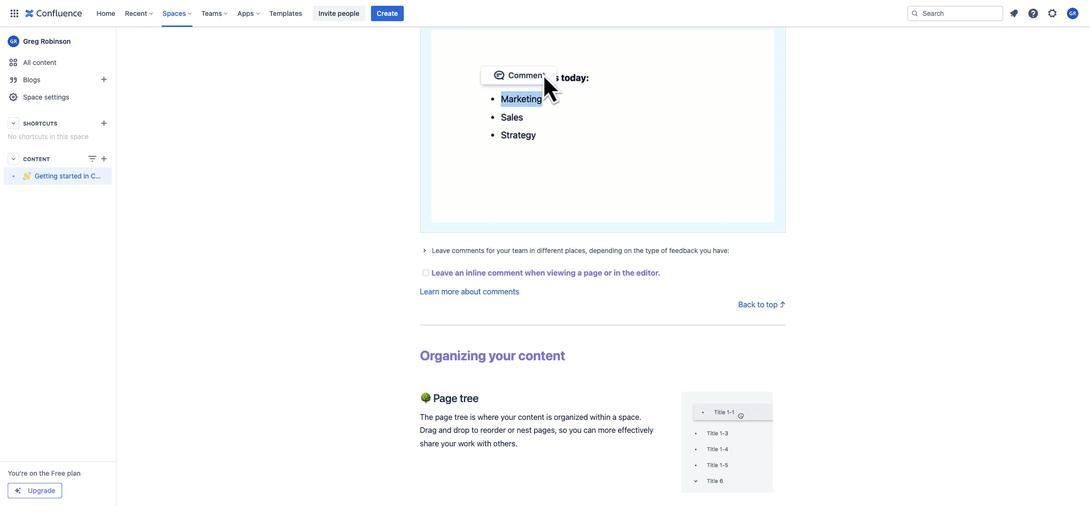 Task type: describe. For each thing, give the bounding box(es) containing it.
greg robinson
[[23, 37, 71, 45]]

learn more about comments link
[[420, 288, 520, 296]]

different
[[537, 246, 564, 255]]

about
[[461, 288, 481, 296]]

you inside dropdown button
[[700, 246, 712, 255]]

plan
[[67, 470, 81, 478]]

upgrade
[[28, 487, 55, 495]]

pages,
[[534, 426, 557, 435]]

in left this
[[50, 132, 55, 141]]

search image
[[912, 9, 919, 17]]

all content
[[23, 58, 57, 66]]

editor.
[[637, 269, 661, 277]]

feedback
[[670, 246, 699, 255]]

shortcuts
[[18, 132, 48, 141]]

an
[[455, 269, 464, 277]]

greg robinson link
[[4, 32, 112, 51]]

space.
[[619, 413, 642, 422]]

a inside the page tree is where your content is organized within a space. drag and drop to reorder or nest pages, so you can more effectively share your work with others.
[[613, 413, 617, 422]]

🌳 page tree
[[420, 392, 479, 405]]

nest
[[517, 426, 532, 435]]

help icon image
[[1028, 7, 1040, 19]]

have:
[[713, 246, 730, 255]]

back to top ⤴ link
[[739, 301, 786, 309]]

organizing your content
[[420, 348, 566, 364]]

all
[[23, 58, 31, 66]]

the for type
[[634, 246, 644, 255]]

organizing
[[420, 348, 486, 364]]

add shortcut image
[[98, 118, 110, 129]]

inline
[[466, 269, 486, 277]]

apps button
[[235, 6, 264, 21]]

to inside learn more about comments back to top ⤴
[[758, 301, 765, 309]]

blogs link
[[4, 71, 112, 89]]

upgrade button
[[8, 484, 62, 499]]

settings
[[44, 93, 69, 101]]

invite
[[319, 9, 336, 17]]

getting started in confluence link
[[4, 168, 126, 185]]

teams
[[202, 9, 222, 17]]

your inside dropdown button
[[497, 246, 511, 255]]

free
[[51, 470, 65, 478]]

depending
[[590, 246, 623, 255]]

share
[[420, 440, 439, 448]]

⤴
[[780, 301, 786, 309]]

getting
[[35, 172, 58, 180]]

Search field
[[908, 6, 1004, 21]]

the page tree is where your content is organized within a space. drag and drop to reorder or nest pages, so you can more effectively share your work with others.
[[420, 413, 656, 448]]

robinson
[[41, 37, 71, 45]]

and
[[439, 426, 452, 435]]

comments inside learn more about comments back to top ⤴
[[483, 288, 520, 296]]

blogs
[[23, 76, 41, 84]]

space settings link
[[4, 89, 112, 106]]

shortcuts
[[23, 120, 57, 126]]

viewing
[[547, 269, 576, 277]]

to inside the page tree is where your content is organized within a space. drag and drop to reorder or nest pages, so you can more effectively share your work with others.
[[472, 426, 479, 435]]

no
[[8, 132, 17, 141]]

in down depending
[[614, 269, 621, 277]]

effectively
[[618, 426, 654, 435]]

on inside space element
[[29, 470, 37, 478]]

started
[[59, 172, 82, 180]]

more inside learn more about comments back to top ⤴
[[442, 288, 459, 296]]

the
[[420, 413, 434, 422]]

invite people button
[[313, 6, 365, 21]]

drop
[[454, 426, 470, 435]]

reorder
[[481, 426, 506, 435]]

change view image
[[87, 153, 98, 165]]

0 vertical spatial copy image
[[565, 350, 576, 362]]

notification icon image
[[1009, 7, 1021, 19]]

the inside space element
[[39, 470, 49, 478]]

learn
[[420, 288, 440, 296]]

this
[[57, 132, 68, 141]]

apps
[[238, 9, 254, 17]]

confluence
[[91, 172, 126, 180]]

collapse sidebar image
[[105, 32, 126, 51]]

learn more about comments back to top ⤴
[[420, 288, 786, 309]]

content inside the page tree is where your content is organized within a space. drag and drop to reorder or nest pages, so you can more effectively share your work with others.
[[518, 413, 545, 422]]

leave for leave an inline comment when viewing a page or in the editor.
[[432, 269, 453, 277]]

no shortcuts in this space
[[8, 132, 89, 141]]

team
[[513, 246, 528, 255]]

you inside the page tree is where your content is organized within a space. drag and drop to reorder or nest pages, so you can more effectively share your work with others.
[[570, 426, 582, 435]]

or inside the page tree is where your content is organized within a space. drag and drop to reorder or nest pages, so you can more effectively share your work with others.
[[508, 426, 515, 435]]

when
[[525, 269, 546, 277]]

for
[[487, 246, 495, 255]]

home
[[97, 9, 115, 17]]



Task type: locate. For each thing, give the bounding box(es) containing it.
you're on the free plan
[[8, 470, 81, 478]]

in right started
[[84, 172, 89, 180]]

where
[[478, 413, 499, 422]]

leave right "expand content" icon
[[432, 246, 450, 255]]

more down within
[[598, 426, 616, 435]]

1 vertical spatial more
[[598, 426, 616, 435]]

1 horizontal spatial copy image
[[565, 350, 576, 362]]

is up pages,
[[547, 413, 552, 422]]

comments left for
[[452, 246, 485, 255]]

your profile and preferences image
[[1068, 7, 1079, 19]]

all content link
[[4, 54, 112, 71]]

page
[[434, 392, 458, 405]]

1 horizontal spatial is
[[547, 413, 552, 422]]

leave inside dropdown button
[[432, 246, 450, 255]]

appswitcher icon image
[[9, 7, 20, 19]]

0 vertical spatial comments
[[452, 246, 485, 255]]

1 vertical spatial or
[[508, 426, 515, 435]]

is
[[470, 413, 476, 422], [547, 413, 552, 422]]

1 horizontal spatial or
[[605, 269, 612, 277]]

spaces button
[[160, 6, 196, 21]]

invite people
[[319, 9, 360, 17]]

or
[[605, 269, 612, 277], [508, 426, 515, 435]]

work
[[459, 440, 475, 448]]

space
[[70, 132, 89, 141]]

0 vertical spatial page
[[584, 269, 603, 277]]

on
[[625, 246, 632, 255], [29, 470, 37, 478]]

global element
[[6, 0, 906, 27]]

getting started in confluence
[[35, 172, 126, 180]]

page up and
[[435, 413, 453, 422]]

the left free
[[39, 470, 49, 478]]

0 horizontal spatial copy image
[[478, 393, 490, 404]]

create
[[377, 9, 398, 17]]

space element
[[0, 27, 126, 507]]

0 vertical spatial the
[[634, 246, 644, 255]]

your
[[497, 246, 511, 255], [489, 348, 516, 364], [501, 413, 516, 422], [441, 440, 457, 448]]

0 horizontal spatial to
[[472, 426, 479, 435]]

0 vertical spatial or
[[605, 269, 612, 277]]

to right drop in the left bottom of the page
[[472, 426, 479, 435]]

in
[[50, 132, 55, 141], [84, 172, 89, 180], [530, 246, 536, 255], [614, 269, 621, 277]]

tree
[[460, 392, 479, 405], [455, 413, 468, 422]]

1 horizontal spatial a
[[613, 413, 617, 422]]

🌳
[[420, 392, 431, 405]]

content button
[[4, 150, 112, 168]]

leave for leave comments for your team in different places, depending on the type of feedback you have:
[[432, 246, 450, 255]]

in right team
[[530, 246, 536, 255]]

the for editor.
[[623, 269, 635, 277]]

0 vertical spatial to
[[758, 301, 765, 309]]

0 horizontal spatial page
[[435, 413, 453, 422]]

a right viewing
[[578, 269, 582, 277]]

in inside leave comments for your team in different places, depending on the type of feedback you have: dropdown button
[[530, 246, 536, 255]]

leave
[[432, 246, 450, 255], [432, 269, 453, 277]]

comments down comment
[[483, 288, 520, 296]]

within
[[591, 413, 611, 422]]

0 vertical spatial tree
[[460, 392, 479, 405]]

1 vertical spatial tree
[[455, 413, 468, 422]]

0 horizontal spatial on
[[29, 470, 37, 478]]

the inside dropdown button
[[634, 246, 644, 255]]

1 vertical spatial page
[[435, 413, 453, 422]]

create link
[[371, 6, 404, 21]]

space
[[23, 93, 43, 101]]

others.
[[494, 440, 518, 448]]

shortcuts button
[[4, 115, 112, 132]]

0 vertical spatial leave
[[432, 246, 450, 255]]

of
[[662, 246, 668, 255]]

content
[[33, 58, 57, 66], [519, 348, 566, 364], [518, 413, 545, 422]]

2 is from the left
[[547, 413, 552, 422]]

organized
[[554, 413, 589, 422]]

comments inside dropdown button
[[452, 246, 485, 255]]

0 horizontal spatial or
[[508, 426, 515, 435]]

2 vertical spatial content
[[518, 413, 545, 422]]

tree up drop in the left bottom of the page
[[455, 413, 468, 422]]

places,
[[566, 246, 588, 255]]

0 horizontal spatial is
[[470, 413, 476, 422]]

1 horizontal spatial to
[[758, 301, 765, 309]]

tree right page
[[460, 392, 479, 405]]

you right so on the right
[[570, 426, 582, 435]]

to left top
[[758, 301, 765, 309]]

more
[[442, 288, 459, 296], [598, 426, 616, 435]]

back
[[739, 301, 756, 309]]

1 horizontal spatial page
[[584, 269, 603, 277]]

1 vertical spatial comments
[[483, 288, 520, 296]]

people
[[338, 9, 360, 17]]

comment
[[488, 269, 523, 277]]

tree for page
[[455, 413, 468, 422]]

drag
[[420, 426, 437, 435]]

banner containing home
[[0, 0, 1091, 27]]

1 horizontal spatial more
[[598, 426, 616, 435]]

confluence image
[[25, 7, 82, 19], [25, 7, 82, 19]]

1 vertical spatial leave
[[432, 269, 453, 277]]

top
[[767, 301, 778, 309]]

1 vertical spatial the
[[623, 269, 635, 277]]

0 vertical spatial a
[[578, 269, 582, 277]]

recent button
[[122, 6, 157, 21]]

0 horizontal spatial more
[[442, 288, 459, 296]]

more right learn
[[442, 288, 459, 296]]

copy image
[[565, 350, 576, 362], [478, 393, 490, 404]]

the
[[634, 246, 644, 255], [623, 269, 635, 277], [39, 470, 49, 478]]

tree inside the page tree is where your content is organized within a space. drag and drop to reorder or nest pages, so you can more effectively share your work with others.
[[455, 413, 468, 422]]

or down depending
[[605, 269, 612, 277]]

or left nest at the bottom left
[[508, 426, 515, 435]]

more inside the page tree is where your content is organized within a space. drag and drop to reorder or nest pages, so you can more effectively share your work with others.
[[598, 426, 616, 435]]

1 vertical spatial on
[[29, 470, 37, 478]]

teams button
[[199, 6, 232, 21]]

templates
[[270, 9, 302, 17]]

to
[[758, 301, 765, 309], [472, 426, 479, 435]]

banner
[[0, 0, 1091, 27]]

templates link
[[267, 6, 305, 21]]

premium image
[[14, 487, 22, 495]]

leave left an
[[432, 269, 453, 277]]

1 horizontal spatial on
[[625, 246, 632, 255]]

0 horizontal spatial you
[[570, 426, 582, 435]]

0 horizontal spatial a
[[578, 269, 582, 277]]

in inside 'getting started in confluence' link
[[84, 172, 89, 180]]

expand content image
[[419, 245, 430, 257]]

0 vertical spatial on
[[625, 246, 632, 255]]

with
[[477, 440, 492, 448]]

page
[[584, 269, 603, 277], [435, 413, 453, 422]]

create a page image
[[98, 153, 110, 165]]

1 vertical spatial a
[[613, 413, 617, 422]]

content inside 'all content' link
[[33, 58, 57, 66]]

is left the where
[[470, 413, 476, 422]]

1 vertical spatial copy image
[[478, 393, 490, 404]]

0 vertical spatial you
[[700, 246, 712, 255]]

type
[[646, 246, 660, 255]]

comments
[[452, 246, 485, 255], [483, 288, 520, 296]]

spaces
[[163, 9, 186, 17]]

space settings
[[23, 93, 69, 101]]

1 is from the left
[[470, 413, 476, 422]]

the left 'type'
[[634, 246, 644, 255]]

a
[[578, 269, 582, 277], [613, 413, 617, 422]]

on right depending
[[625, 246, 632, 255]]

recent
[[125, 9, 147, 17]]

content
[[23, 156, 50, 162]]

can
[[584, 426, 597, 435]]

so
[[559, 426, 568, 435]]

the left editor.
[[623, 269, 635, 277]]

you're
[[8, 470, 28, 478]]

1 horizontal spatial you
[[700, 246, 712, 255]]

greg
[[23, 37, 39, 45]]

settings icon image
[[1048, 7, 1059, 19]]

leave comments for your team in different places, depending on the type of feedback you have: button
[[415, 241, 792, 260]]

1 vertical spatial you
[[570, 426, 582, 435]]

create a blog image
[[98, 74, 110, 85]]

home link
[[94, 6, 118, 21]]

a right within
[[613, 413, 617, 422]]

0 vertical spatial more
[[442, 288, 459, 296]]

2 vertical spatial the
[[39, 470, 49, 478]]

leave comments for your team in different places, depending on the type of feedback you have:
[[432, 246, 730, 255]]

page inside the page tree is where your content is organized within a space. drag and drop to reorder or nest pages, so you can more effectively share your work with others.
[[435, 413, 453, 422]]

on right you're
[[29, 470, 37, 478]]

tree for page
[[460, 392, 479, 405]]

leave an inline comment when viewing a page or in the editor.
[[432, 269, 661, 277]]

you left have:
[[700, 246, 712, 255]]

1 vertical spatial to
[[472, 426, 479, 435]]

page down leave comments for your team in different places, depending on the type of feedback you have: dropdown button
[[584, 269, 603, 277]]

1 vertical spatial content
[[519, 348, 566, 364]]

0 vertical spatial content
[[33, 58, 57, 66]]

on inside leave comments for your team in different places, depending on the type of feedback you have: dropdown button
[[625, 246, 632, 255]]



Task type: vqa. For each thing, say whether or not it's contained in the screenshot.
right page
yes



